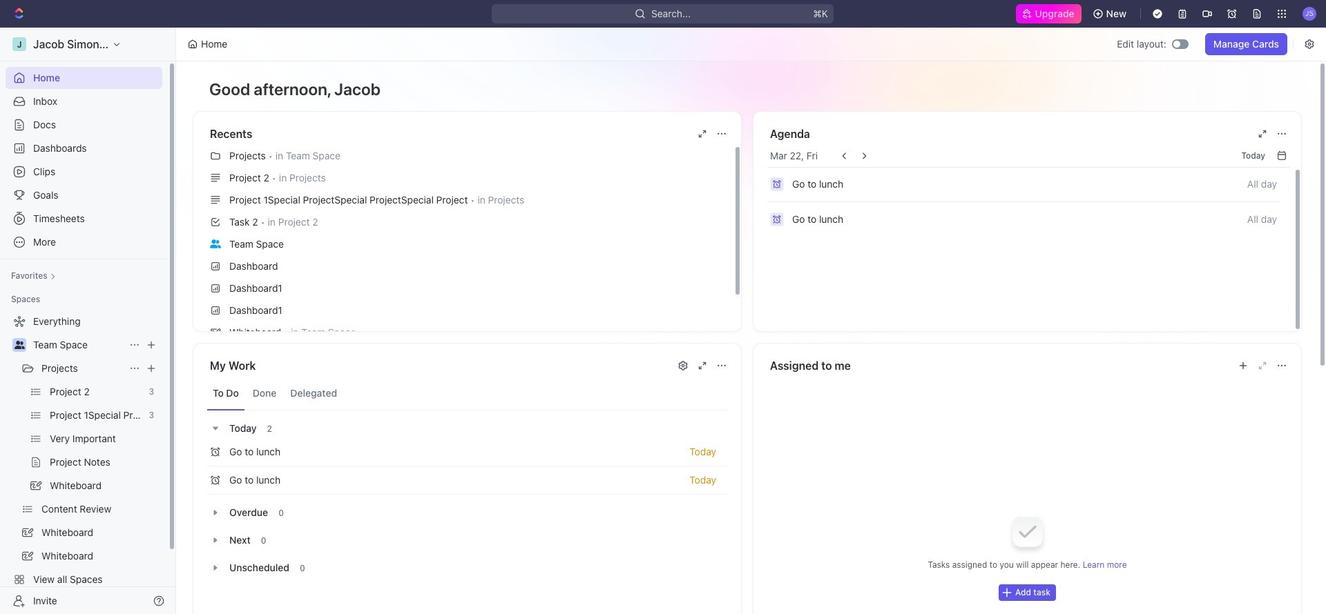 Task type: describe. For each thing, give the bounding box(es) containing it.
sidebar navigation
[[0, 28, 179, 615]]

tree inside sidebar 'navigation'
[[6, 311, 162, 615]]



Task type: vqa. For each thing, say whether or not it's contained in the screenshot.
"tree"
yes



Task type: locate. For each thing, give the bounding box(es) containing it.
0 vertical spatial user group image
[[210, 240, 221, 248]]

tab list
[[207, 377, 728, 411]]

tree
[[6, 311, 162, 615]]

0 horizontal spatial user group image
[[14, 341, 25, 350]]

user group image
[[210, 240, 221, 248], [14, 341, 25, 350]]

1 vertical spatial user group image
[[14, 341, 25, 350]]

user group image inside sidebar 'navigation'
[[14, 341, 25, 350]]

1 horizontal spatial user group image
[[210, 240, 221, 248]]

jacob simon's workspace, , element
[[12, 37, 26, 51]]



